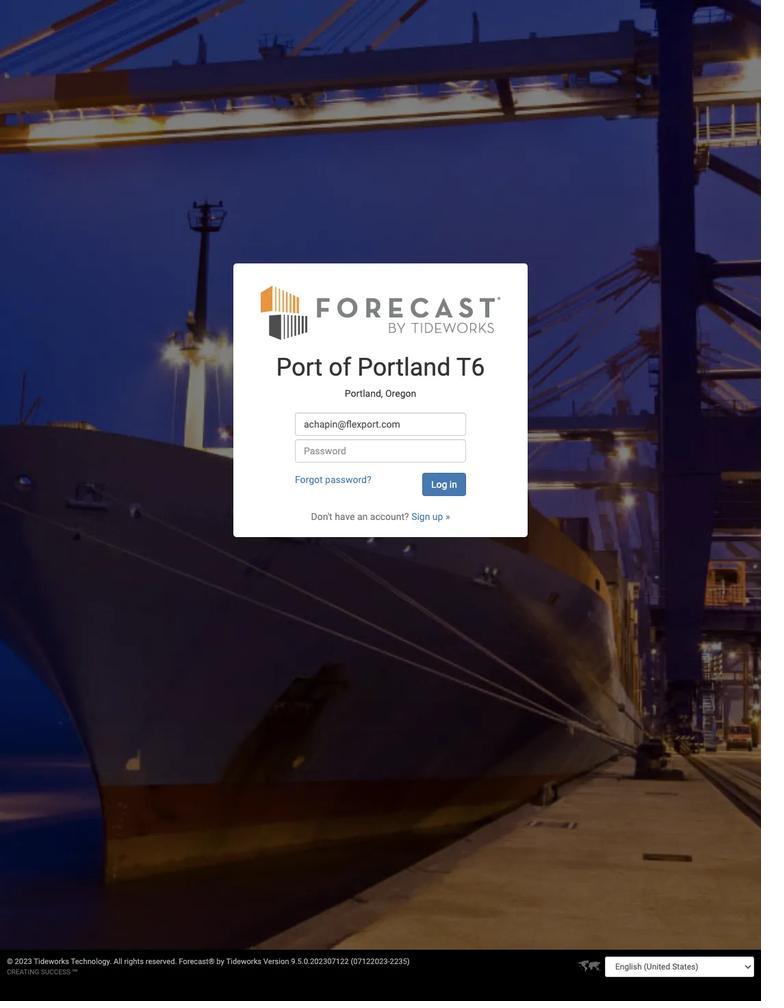 Task type: describe. For each thing, give the bounding box(es) containing it.
Email or username text field
[[295, 413, 466, 436]]

all
[[114, 958, 122, 967]]

forgot
[[295, 475, 323, 486]]

1 tideworks from the left
[[34, 958, 69, 967]]

success
[[41, 969, 71, 976]]

an
[[357, 512, 368, 522]]

(07122023-
[[351, 958, 390, 967]]

technology.
[[71, 958, 112, 967]]

t6
[[456, 353, 485, 382]]

2235)
[[390, 958, 410, 967]]

»
[[446, 512, 450, 522]]

don't
[[311, 512, 333, 522]]

portland
[[358, 353, 451, 382]]

version
[[263, 958, 289, 967]]

forecast®
[[179, 958, 215, 967]]

account?
[[370, 512, 409, 522]]

℠
[[72, 969, 77, 976]]

oregon
[[385, 388, 416, 399]]

in
[[450, 479, 457, 490]]

port
[[276, 353, 323, 382]]



Task type: locate. For each thing, give the bounding box(es) containing it.
tideworks up the success
[[34, 958, 69, 967]]

2023
[[15, 958, 32, 967]]

port of portland t6 portland, oregon
[[276, 353, 485, 399]]

tideworks right the by
[[226, 958, 262, 967]]

portland,
[[345, 388, 383, 399]]

forgot password? link
[[295, 475, 371, 486]]

9.5.0.202307122
[[291, 958, 349, 967]]

have
[[335, 512, 355, 522]]

log
[[431, 479, 447, 490]]

forecast® by tideworks image
[[261, 284, 500, 341]]

2 tideworks from the left
[[226, 958, 262, 967]]

by
[[217, 958, 224, 967]]

©
[[7, 958, 13, 967]]

sign
[[412, 512, 430, 522]]

don't have an account? sign up »
[[311, 512, 450, 522]]

0 horizontal spatial tideworks
[[34, 958, 69, 967]]

sign up » link
[[412, 512, 450, 522]]

password?
[[325, 475, 371, 486]]

up
[[433, 512, 443, 522]]

forgot password? log in
[[295, 475, 457, 490]]

rights
[[124, 958, 144, 967]]

log in button
[[422, 473, 466, 496]]

creating
[[7, 969, 39, 976]]

of
[[329, 353, 351, 382]]

Password password field
[[295, 440, 466, 463]]

tideworks
[[34, 958, 69, 967], [226, 958, 262, 967]]

© 2023 tideworks technology. all rights reserved. forecast® by tideworks version 9.5.0.202307122 (07122023-2235) creating success ℠
[[7, 958, 410, 976]]

1 horizontal spatial tideworks
[[226, 958, 262, 967]]

reserved.
[[146, 958, 177, 967]]



Task type: vqa. For each thing, say whether or not it's contained in the screenshot.
Forgot password? link
yes



